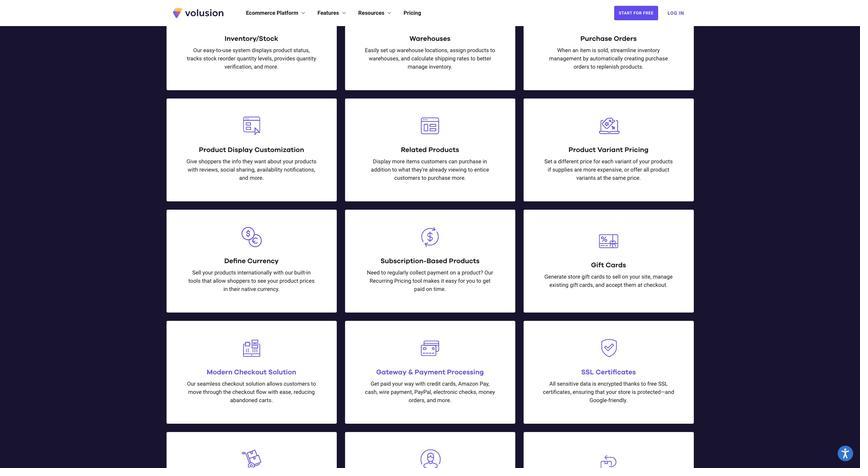 Task type: vqa. For each thing, say whether or not it's contained in the screenshot.


Task type: describe. For each thing, give the bounding box(es) containing it.
sold,
[[598, 47, 609, 54]]

processing
[[447, 369, 484, 376]]

0 horizontal spatial purchase
[[428, 175, 451, 181]]

at inside generate store gift cards to sell on your site, manage existing gift cards, and accept them at checkout.
[[638, 282, 643, 289]]

recurring
[[370, 278, 393, 284]]

their
[[229, 286, 240, 293]]

seamless
[[197, 381, 221, 388]]

product inside our easy-to-use system displays product status, tracks stock reorder quantity levels, provides quantity verification, and more.
[[273, 47, 292, 54]]

to up better
[[491, 47, 495, 54]]

resources button
[[359, 9, 393, 17]]

solution
[[246, 381, 265, 388]]

product for product variant pricing
[[569, 147, 596, 154]]

calculate
[[412, 55, 434, 62]]

all
[[644, 167, 650, 173]]

product inside set a different price for each variant of your products if supplies are more expensive, or offer all product variants at the same price.
[[651, 167, 670, 173]]

on inside generate store gift cards to sell on your site, manage existing gift cards, and accept them at checkout.
[[622, 274, 629, 280]]

ssl certificates link
[[582, 369, 636, 376]]

to left entice
[[468, 167, 473, 173]]

checkout.
[[644, 282, 668, 289]]

currency
[[248, 258, 279, 265]]

features button
[[318, 9, 348, 17]]

orders,
[[409, 397, 426, 404]]

your inside set a different price for each variant of your products if supplies are more expensive, or offer all product variants at the same price.
[[640, 158, 650, 165]]

to inside 'sell your products internationally with our built-in tools that allow shoppers to see your product prices in their native currency.'
[[251, 278, 256, 284]]

cards
[[591, 274, 605, 280]]

start for free
[[619, 11, 654, 15]]

they're
[[412, 167, 428, 173]]

and inside our easy-to-use system displays product status, tracks stock reorder quantity levels, provides quantity verification, and more.
[[254, 64, 263, 70]]

manage inside "easily set up warehouse locations, assign products to warehouses, and calculate shipping rates to better manage inventory."
[[408, 64, 428, 70]]

ecommerce platform
[[246, 10, 298, 16]]

1 quantity from the left
[[237, 55, 257, 62]]

cash,
[[365, 389, 378, 396]]

makes
[[424, 278, 440, 284]]

for inside set a different price for each variant of your products if supplies are more expensive, or offer all product variants at the same price.
[[594, 158, 601, 165]]

2 quantity from the left
[[297, 55, 316, 62]]

1 horizontal spatial in
[[307, 270, 311, 276]]

gateway
[[376, 369, 407, 376]]

variant
[[615, 158, 632, 165]]

regularly
[[388, 270, 409, 276]]

that inside all sensitive data is encrypted thanks to free ssl certificates, ensuring that your store is protected—and google-friendly.
[[596, 389, 605, 396]]

streamline
[[611, 47, 637, 54]]

with inside 'sell your products internationally with our built-in tools that allow shoppers to see your product prices in their native currency.'
[[273, 270, 284, 276]]

currency.
[[258, 286, 280, 293]]

availability
[[257, 167, 283, 173]]

start for free link
[[615, 6, 658, 20]]

based
[[427, 258, 448, 265]]

&
[[408, 369, 413, 376]]

levels,
[[258, 55, 273, 62]]

your up currency.
[[268, 278, 278, 284]]

more inside display more items customers can purchase in addition to what they're already viewing to entice customers to purchase more.
[[392, 158, 405, 165]]

give shoppers the info they want about your products with reviews, social sharing, availability notifications, and more.
[[187, 158, 317, 181]]

pricing inside need to regularly collect payment on a product? our recurring pricing tool makes it easy for you to get paid on time.
[[395, 278, 412, 284]]

store inside generate store gift cards to sell on your site, manage existing gift cards, and accept them at checkout.
[[568, 274, 581, 280]]

creating
[[625, 55, 644, 62]]

2 vertical spatial is
[[632, 389, 636, 396]]

friendly.
[[609, 397, 628, 404]]

define currency
[[224, 258, 279, 265]]

store inside all sensitive data is encrypted thanks to free ssl certificates, ensuring that your store is protected—and google-friendly.
[[618, 389, 631, 396]]

easy
[[446, 278, 457, 284]]

products inside give shoppers the info they want about your products with reviews, social sharing, availability notifications, and more.
[[295, 158, 317, 165]]

google-
[[590, 397, 609, 404]]

variants
[[577, 175, 596, 181]]

offer
[[631, 167, 643, 173]]

paid inside get paid your way with credit cards, amazon pay, cash, wire payment, paypal, electronic checks, money orders, and more.
[[381, 381, 391, 388]]

0 horizontal spatial ssl
[[582, 369, 594, 376]]

time.
[[434, 286, 446, 293]]

start
[[619, 11, 633, 15]]

entice
[[475, 167, 489, 173]]

sell
[[613, 274, 621, 280]]

your inside get paid your way with credit cards, amazon pay, cash, wire payment, paypal, electronic checks, money orders, and more.
[[393, 381, 403, 388]]

display more items customers can purchase in addition to what they're already viewing to entice customers to purchase more.
[[371, 158, 489, 181]]

to right rates
[[471, 55, 476, 62]]

your inside all sensitive data is encrypted thanks to free ssl certificates, ensuring that your store is protected—and google-friendly.
[[607, 389, 617, 396]]

more. inside our easy-to-use system displays product status, tracks stock reorder quantity levels, provides quantity verification, and more.
[[265, 64, 279, 70]]

or
[[625, 167, 630, 173]]

products inside set a different price for each variant of your products if supplies are more expensive, or offer all product variants at the same price.
[[652, 158, 673, 165]]

prices
[[300, 278, 315, 284]]

replenish
[[597, 64, 619, 70]]

at inside set a different price for each variant of your products if supplies are more expensive, or offer all product variants at the same price.
[[598, 175, 602, 181]]

and inside give shoppers the info they want about your products with reviews, social sharing, availability notifications, and more.
[[239, 175, 248, 181]]

same
[[613, 175, 626, 181]]

0 vertical spatial pricing
[[404, 10, 421, 16]]

about
[[268, 158, 282, 165]]

purchase orders
[[581, 35, 637, 42]]

to inside our seamless checkout solution allows customers to move through the checkout flow with ease, reducing abandoned carts.
[[311, 381, 316, 388]]

allow
[[213, 278, 226, 284]]

1 horizontal spatial purchase
[[459, 158, 482, 165]]

gift
[[591, 262, 604, 269]]

1 horizontal spatial customers
[[394, 175, 421, 181]]

with inside give shoppers the info they want about your products with reviews, social sharing, availability notifications, and more.
[[188, 167, 198, 173]]

ease,
[[280, 389, 292, 396]]

tools
[[189, 278, 201, 284]]

0 vertical spatial checkout
[[222, 381, 244, 388]]

solution
[[269, 369, 296, 376]]

to left what
[[392, 167, 397, 173]]

to down they're
[[422, 175, 427, 181]]

modern checkout solution link
[[207, 369, 296, 376]]

warehouse
[[397, 47, 424, 54]]

collect
[[410, 270, 426, 276]]

0 horizontal spatial in
[[224, 286, 228, 293]]

protected—and
[[638, 389, 675, 396]]

0 horizontal spatial on
[[426, 286, 432, 293]]

sharing,
[[236, 167, 256, 173]]

through
[[203, 389, 222, 396]]

is for encrypted
[[593, 381, 597, 388]]

gift cards
[[591, 262, 626, 269]]

easily set up warehouse locations, assign products to warehouses, and calculate shipping rates to better manage inventory.
[[365, 47, 495, 70]]

price
[[580, 158, 592, 165]]

of
[[633, 158, 638, 165]]

want
[[254, 158, 266, 165]]

with inside our seamless checkout solution allows customers to move through the checkout flow with ease, reducing abandoned carts.
[[268, 389, 278, 396]]

cards, inside generate store gift cards to sell on your site, manage existing gift cards, and accept them at checkout.
[[580, 282, 594, 289]]

checks,
[[459, 389, 478, 396]]

log in link
[[664, 5, 689, 21]]

1 vertical spatial checkout
[[233, 389, 255, 396]]

stock
[[203, 55, 217, 62]]

the inside set a different price for each variant of your products if supplies are more expensive, or offer all product variants at the same price.
[[604, 175, 611, 181]]

payment,
[[391, 389, 413, 396]]



Task type: locate. For each thing, give the bounding box(es) containing it.
1 horizontal spatial shoppers
[[227, 278, 250, 284]]

1 vertical spatial manage
[[653, 274, 673, 280]]

purchase down 'inventory' at right
[[646, 55, 668, 62]]

cards, down "cards"
[[580, 282, 594, 289]]

1 horizontal spatial manage
[[653, 274, 673, 280]]

shoppers up their
[[227, 278, 250, 284]]

0 vertical spatial store
[[568, 274, 581, 280]]

inventory.
[[429, 64, 453, 70]]

0 horizontal spatial customers
[[284, 381, 310, 388]]

data
[[580, 381, 591, 388]]

and inside generate store gift cards to sell on your site, manage existing gift cards, and accept them at checkout.
[[596, 282, 605, 289]]

product down the our
[[280, 278, 299, 284]]

pricing down the regularly
[[395, 278, 412, 284]]

each
[[602, 158, 614, 165]]

items
[[406, 158, 420, 165]]

1 horizontal spatial display
[[373, 158, 391, 165]]

set
[[545, 158, 553, 165]]

for left each
[[594, 158, 601, 165]]

shoppers
[[199, 158, 221, 165], [227, 278, 250, 284]]

set
[[381, 47, 388, 54]]

2 product from the left
[[569, 147, 596, 154]]

0 vertical spatial for
[[594, 158, 601, 165]]

2 vertical spatial the
[[223, 389, 231, 396]]

certificates,
[[543, 389, 572, 396]]

they
[[243, 158, 253, 165]]

product variant pricing
[[569, 147, 649, 154]]

our up move
[[187, 381, 196, 388]]

the inside give shoppers the info they want about your products with reviews, social sharing, availability notifications, and more.
[[223, 158, 231, 165]]

0 vertical spatial that
[[202, 278, 212, 284]]

1 vertical spatial the
[[604, 175, 611, 181]]

addition
[[371, 167, 391, 173]]

1 horizontal spatial paid
[[414, 286, 425, 293]]

pricing link
[[404, 9, 421, 17]]

ecommerce
[[246, 10, 275, 16]]

manage inside generate store gift cards to sell on your site, manage existing gift cards, and accept them at checkout.
[[653, 274, 673, 280]]

1 vertical spatial pricing
[[625, 147, 649, 154]]

a inside need to regularly collect payment on a product? our recurring pricing tool makes it easy for you to get paid on time.
[[458, 270, 461, 276]]

manage down calculate
[[408, 64, 428, 70]]

more. down sharing,
[[250, 175, 264, 181]]

more. down viewing at top
[[452, 175, 466, 181]]

purchase
[[581, 35, 612, 42]]

displays
[[252, 47, 272, 54]]

in
[[483, 158, 487, 165], [307, 270, 311, 276], [224, 286, 228, 293]]

at right them
[[638, 282, 643, 289]]

shipping
[[435, 55, 456, 62]]

your up all
[[640, 158, 650, 165]]

can
[[449, 158, 458, 165]]

the right through
[[223, 389, 231, 396]]

0 vertical spatial cards,
[[580, 282, 594, 289]]

the
[[223, 158, 231, 165], [604, 175, 611, 181], [223, 389, 231, 396]]

native
[[242, 286, 256, 293]]

move
[[188, 389, 202, 396]]

2 vertical spatial our
[[187, 381, 196, 388]]

and down warehouse
[[401, 55, 410, 62]]

display up addition
[[373, 158, 391, 165]]

give
[[187, 158, 197, 165]]

on down makes in the bottom of the page
[[426, 286, 432, 293]]

notifications,
[[284, 167, 315, 173]]

need to regularly collect payment on a product? our recurring pricing tool makes it easy for you to get paid on time.
[[367, 270, 493, 293]]

all
[[550, 381, 556, 388]]

is down thanks
[[632, 389, 636, 396]]

1 vertical spatial display
[[373, 158, 391, 165]]

1 horizontal spatial for
[[594, 158, 601, 165]]

0 horizontal spatial manage
[[408, 64, 428, 70]]

1 horizontal spatial store
[[618, 389, 631, 396]]

products inside 'sell your products internationally with our built-in tools that allow shoppers to see your product prices in their native currency.'
[[215, 270, 236, 276]]

0 horizontal spatial store
[[568, 274, 581, 280]]

1 horizontal spatial more
[[584, 167, 596, 173]]

existing
[[550, 282, 569, 289]]

generate
[[545, 274, 567, 280]]

1 product from the left
[[199, 147, 226, 154]]

with left the our
[[273, 270, 284, 276]]

1 horizontal spatial cards,
[[580, 282, 594, 289]]

0 vertical spatial a
[[554, 158, 557, 165]]

cards, up the electronic
[[442, 381, 457, 388]]

products right of
[[652, 158, 673, 165]]

ssl certificates
[[582, 369, 636, 376]]

purchase down already
[[428, 175, 451, 181]]

gateway & payment processing
[[376, 369, 484, 376]]

free
[[648, 381, 657, 388]]

purchase up entice
[[459, 158, 482, 165]]

0 vertical spatial customers
[[421, 158, 447, 165]]

0 horizontal spatial paid
[[381, 381, 391, 388]]

0 horizontal spatial for
[[458, 278, 465, 284]]

store up existing
[[568, 274, 581, 280]]

with up paypal,
[[415, 381, 426, 388]]

more. down levels,
[[265, 64, 279, 70]]

0 horizontal spatial cards,
[[442, 381, 457, 388]]

checkout up the 'abandoned'
[[233, 389, 255, 396]]

a inside set a different price for each variant of your products if supplies are more expensive, or offer all product variants at the same price.
[[554, 158, 557, 165]]

if
[[548, 167, 551, 173]]

customers
[[421, 158, 447, 165], [394, 175, 421, 181], [284, 381, 310, 388]]

product right all
[[651, 167, 670, 173]]

related
[[401, 147, 427, 154]]

status,
[[294, 47, 310, 54]]

1 horizontal spatial gift
[[582, 274, 590, 280]]

more up what
[[392, 158, 405, 165]]

0 horizontal spatial more
[[392, 158, 405, 165]]

use
[[223, 47, 231, 54]]

with down allows
[[268, 389, 278, 396]]

1 vertical spatial in
[[307, 270, 311, 276]]

built-
[[294, 270, 307, 276]]

2 horizontal spatial purchase
[[646, 55, 668, 62]]

1 vertical spatial gift
[[570, 282, 578, 289]]

pricing up warehouses at top
[[404, 10, 421, 16]]

1 vertical spatial more
[[584, 167, 596, 173]]

products.
[[621, 64, 644, 70]]

0 vertical spatial more
[[392, 158, 405, 165]]

to inside when an item is sold, streamline inventory management by automatically creating purchase orders to replenish products.
[[591, 64, 596, 70]]

1 vertical spatial is
[[593, 381, 597, 388]]

our inside our easy-to-use system displays product status, tracks stock reorder quantity levels, provides quantity verification, and more.
[[193, 47, 202, 54]]

0 vertical spatial manage
[[408, 64, 428, 70]]

to left get
[[477, 278, 482, 284]]

products up better
[[468, 47, 489, 54]]

more. inside display more items customers can purchase in addition to what they're already viewing to entice customers to purchase more.
[[452, 175, 466, 181]]

gift right existing
[[570, 282, 578, 289]]

more. inside give shoppers the info they want about your products with reviews, social sharing, availability notifications, and more.
[[250, 175, 264, 181]]

your down encrypted
[[607, 389, 617, 396]]

warehouses
[[410, 35, 451, 42]]

your inside give shoppers the info they want about your products with reviews, social sharing, availability notifications, and more.
[[283, 158, 294, 165]]

assign
[[450, 47, 466, 54]]

that right tools
[[202, 278, 212, 284]]

log
[[668, 10, 678, 16]]

our up tracks on the left of page
[[193, 47, 202, 54]]

reorder
[[218, 55, 236, 62]]

warehouses,
[[369, 55, 400, 62]]

verification,
[[225, 64, 253, 70]]

your right sell
[[203, 270, 213, 276]]

1 vertical spatial that
[[596, 389, 605, 396]]

a right set at the top of the page
[[554, 158, 557, 165]]

in
[[679, 10, 685, 16]]

1 horizontal spatial a
[[554, 158, 557, 165]]

credit
[[427, 381, 441, 388]]

store up friendly.
[[618, 389, 631, 396]]

carts.
[[259, 397, 273, 404]]

our seamless checkout solution allows customers to move through the checkout flow with ease, reducing abandoned carts.
[[187, 381, 316, 404]]

0 vertical spatial gift
[[582, 274, 590, 280]]

0 vertical spatial shoppers
[[199, 158, 221, 165]]

our
[[285, 270, 293, 276]]

1 horizontal spatial ssl
[[659, 381, 668, 388]]

more.
[[265, 64, 279, 70], [250, 175, 264, 181], [452, 175, 466, 181], [438, 397, 452, 404]]

more up variants
[[584, 167, 596, 173]]

2 vertical spatial in
[[224, 286, 228, 293]]

1 vertical spatial ssl
[[659, 381, 668, 388]]

your right about
[[283, 158, 294, 165]]

display up 'info'
[[228, 147, 253, 154]]

viewing
[[448, 167, 467, 173]]

0 horizontal spatial gift
[[570, 282, 578, 289]]

product up reviews,
[[199, 147, 226, 154]]

that up google- in the bottom of the page
[[596, 389, 605, 396]]

2 horizontal spatial in
[[483, 158, 487, 165]]

see
[[258, 278, 266, 284]]

2 horizontal spatial customers
[[421, 158, 447, 165]]

products
[[468, 47, 489, 54], [295, 158, 317, 165], [652, 158, 673, 165], [215, 270, 236, 276]]

in up entice
[[483, 158, 487, 165]]

shoppers up reviews,
[[199, 158, 221, 165]]

products inside "easily set up warehouse locations, assign products to warehouses, and calculate shipping rates to better manage inventory."
[[468, 47, 489, 54]]

with inside get paid your way with credit cards, amazon pay, cash, wire payment, paypal, electronic checks, money orders, and more.
[[415, 381, 426, 388]]

to up recurring at the left of page
[[381, 270, 386, 276]]

customers up already
[[421, 158, 447, 165]]

log in
[[668, 10, 685, 16]]

our for our seamless checkout solution allows customers to move through the checkout flow with ease, reducing abandoned carts.
[[187, 381, 196, 388]]

2 vertical spatial product
[[280, 278, 299, 284]]

and down paypal,
[[427, 397, 436, 404]]

paid up wire
[[381, 381, 391, 388]]

our inside our seamless checkout solution allows customers to move through the checkout flow with ease, reducing abandoned carts.
[[187, 381, 196, 388]]

social
[[221, 167, 235, 173]]

certificates
[[596, 369, 636, 376]]

1 vertical spatial purchase
[[459, 158, 482, 165]]

more inside set a different price for each variant of your products if supplies are more expensive, or offer all product variants at the same price.
[[584, 167, 596, 173]]

to inside all sensitive data is encrypted thanks to free ssl certificates, ensuring that your store is protected—and google-friendly.
[[642, 381, 646, 388]]

0 vertical spatial at
[[598, 175, 602, 181]]

our
[[193, 47, 202, 54], [485, 270, 493, 276], [187, 381, 196, 388]]

quantity down the system
[[237, 55, 257, 62]]

your inside generate store gift cards to sell on your site, manage existing gift cards, and accept them at checkout.
[[630, 274, 641, 280]]

1 vertical spatial paid
[[381, 381, 391, 388]]

customers up reducing in the bottom left of the page
[[284, 381, 310, 388]]

to right orders on the right of page
[[591, 64, 596, 70]]

1 vertical spatial a
[[458, 270, 461, 276]]

our up get
[[485, 270, 493, 276]]

gateway & payment processing link
[[376, 369, 484, 376]]

1 vertical spatial shoppers
[[227, 278, 250, 284]]

in left their
[[224, 286, 228, 293]]

accept
[[606, 282, 623, 289]]

checkout down modern
[[222, 381, 244, 388]]

0 horizontal spatial shoppers
[[199, 158, 221, 165]]

shoppers inside give shoppers the info they want about your products with reviews, social sharing, availability notifications, and more.
[[199, 158, 221, 165]]

to left "sell"
[[606, 274, 611, 280]]

a left the product?
[[458, 270, 461, 276]]

1 vertical spatial our
[[485, 270, 493, 276]]

ssl up "data"
[[582, 369, 594, 376]]

to inside generate store gift cards to sell on your site, manage existing gift cards, and accept them at checkout.
[[606, 274, 611, 280]]

0 vertical spatial ssl
[[582, 369, 594, 376]]

for left you
[[458, 278, 465, 284]]

more. down the electronic
[[438, 397, 452, 404]]

the inside our seamless checkout solution allows customers to move through the checkout flow with ease, reducing abandoned carts.
[[223, 389, 231, 396]]

0 vertical spatial the
[[223, 158, 231, 165]]

payment
[[415, 369, 446, 376]]

modern
[[207, 369, 233, 376]]

gift left "cards"
[[582, 274, 590, 280]]

is inside when an item is sold, streamline inventory management by automatically creating purchase orders to replenish products.
[[592, 47, 597, 54]]

sell
[[192, 270, 201, 276]]

to left free
[[642, 381, 646, 388]]

when
[[558, 47, 571, 54]]

get
[[371, 381, 379, 388]]

0 vertical spatial purchase
[[646, 55, 668, 62]]

0 horizontal spatial display
[[228, 147, 253, 154]]

0 horizontal spatial a
[[458, 270, 461, 276]]

to up reducing in the bottom left of the page
[[311, 381, 316, 388]]

1 vertical spatial cards,
[[442, 381, 457, 388]]

0 horizontal spatial at
[[598, 175, 602, 181]]

site,
[[642, 274, 652, 280]]

customers inside our seamless checkout solution allows customers to move through the checkout flow with ease, reducing abandoned carts.
[[284, 381, 310, 388]]

in inside display more items customers can purchase in addition to what they're already viewing to entice customers to purchase more.
[[483, 158, 487, 165]]

supplies
[[553, 167, 573, 173]]

item
[[580, 47, 591, 54]]

cards,
[[580, 282, 594, 289], [442, 381, 457, 388]]

1 horizontal spatial quantity
[[297, 55, 316, 62]]

1 vertical spatial at
[[638, 282, 643, 289]]

products up allow at the bottom of the page
[[215, 270, 236, 276]]

product up price
[[569, 147, 596, 154]]

money
[[479, 389, 495, 396]]

0 vertical spatial paid
[[414, 286, 425, 293]]

and down "cards"
[[596, 282, 605, 289]]

payment
[[428, 270, 449, 276]]

2 vertical spatial purchase
[[428, 175, 451, 181]]

1 vertical spatial for
[[458, 278, 465, 284]]

manage up checkout.
[[653, 274, 673, 280]]

shoppers inside 'sell your products internationally with our built-in tools that allow shoppers to see your product prices in their native currency.'
[[227, 278, 250, 284]]

our inside need to regularly collect payment on a product? our recurring pricing tool makes it easy for you to get paid on time.
[[485, 270, 493, 276]]

at down expensive,
[[598, 175, 602, 181]]

products up notifications,
[[295, 158, 317, 165]]

0 vertical spatial product
[[273, 47, 292, 54]]

1 horizontal spatial product
[[569, 147, 596, 154]]

purchase inside when an item is sold, streamline inventory management by automatically creating purchase orders to replenish products.
[[646, 55, 668, 62]]

1 vertical spatial store
[[618, 389, 631, 396]]

cards, inside get paid your way with credit cards, amazon pay, cash, wire payment, paypal, electronic checks, money orders, and more.
[[442, 381, 457, 388]]

1 vertical spatial products
[[449, 258, 480, 265]]

0 vertical spatial our
[[193, 47, 202, 54]]

customers down what
[[394, 175, 421, 181]]

paid inside need to regularly collect payment on a product? our recurring pricing tool makes it easy for you to get paid on time.
[[414, 286, 425, 293]]

0 vertical spatial products
[[429, 147, 459, 154]]

2 horizontal spatial on
[[622, 274, 629, 280]]

ssl
[[582, 369, 594, 376], [659, 381, 668, 388]]

1 vertical spatial customers
[[394, 175, 421, 181]]

0 horizontal spatial quantity
[[237, 55, 257, 62]]

and down sharing,
[[239, 175, 248, 181]]

1 horizontal spatial that
[[596, 389, 605, 396]]

product inside 'sell your products internationally with our built-in tools that allow shoppers to see your product prices in their native currency.'
[[280, 278, 299, 284]]

the down expensive,
[[604, 175, 611, 181]]

free
[[644, 11, 654, 15]]

the up social
[[223, 158, 231, 165]]

is right item in the right top of the page
[[592, 47, 597, 54]]

1 vertical spatial product
[[651, 167, 670, 173]]

ssl inside all sensitive data is encrypted thanks to free ssl certificates, ensuring that your store is protected—and google-friendly.
[[659, 381, 668, 388]]

product for product display customization
[[199, 147, 226, 154]]

is for sold,
[[592, 47, 597, 54]]

your up them
[[630, 274, 641, 280]]

0 horizontal spatial product
[[199, 147, 226, 154]]

more. inside get paid your way with credit cards, amazon pay, cash, wire payment, paypal, electronic checks, money orders, and more.
[[438, 397, 452, 404]]

open accessibe: accessibility options, statement and help image
[[842, 449, 850, 459]]

0 vertical spatial display
[[228, 147, 253, 154]]

paid down the tool
[[414, 286, 425, 293]]

with down give
[[188, 167, 198, 173]]

in up "prices"
[[307, 270, 311, 276]]

cards
[[606, 262, 626, 269]]

our for our easy-to-use system displays product status, tracks stock reorder quantity levels, provides quantity verification, and more.
[[193, 47, 202, 54]]

easily
[[365, 47, 379, 54]]

2 vertical spatial pricing
[[395, 278, 412, 284]]

resources
[[359, 10, 385, 16]]

system
[[233, 47, 251, 54]]

product up provides
[[273, 47, 292, 54]]

and inside "easily set up warehouse locations, assign products to warehouses, and calculate shipping rates to better manage inventory."
[[401, 55, 410, 62]]

quantity down status,
[[297, 55, 316, 62]]

products up can
[[429, 147, 459, 154]]

product
[[273, 47, 292, 54], [651, 167, 670, 173], [280, 278, 299, 284]]

is right "data"
[[593, 381, 597, 388]]

display inside display more items customers can purchase in addition to what they're already viewing to entice customers to purchase more.
[[373, 158, 391, 165]]

inventory/stock
[[225, 35, 279, 42]]

0 vertical spatial is
[[592, 47, 597, 54]]

on right "sell"
[[622, 274, 629, 280]]

1 horizontal spatial at
[[638, 282, 643, 289]]

for inside need to regularly collect payment on a product? our recurring pricing tool makes it easy for you to get paid on time.
[[458, 278, 465, 284]]

0 horizontal spatial that
[[202, 278, 212, 284]]

and inside get paid your way with credit cards, amazon pay, cash, wire payment, paypal, electronic checks, money orders, and more.
[[427, 397, 436, 404]]

provides
[[274, 55, 295, 62]]

2 vertical spatial customers
[[284, 381, 310, 388]]

that inside 'sell your products internationally with our built-in tools that allow shoppers to see your product prices in their native currency.'
[[202, 278, 212, 284]]

ssl right free
[[659, 381, 668, 388]]

features
[[318, 10, 339, 16]]

price.
[[628, 175, 641, 181]]

to left see
[[251, 278, 256, 284]]

products up the product?
[[449, 258, 480, 265]]

0 vertical spatial in
[[483, 158, 487, 165]]

your up payment,
[[393, 381, 403, 388]]

by
[[583, 55, 589, 62]]

and down levels,
[[254, 64, 263, 70]]

pricing up of
[[625, 147, 649, 154]]

variant
[[598, 147, 623, 154]]

on up easy
[[450, 270, 456, 276]]

modern checkout solution
[[207, 369, 296, 376]]

1 horizontal spatial on
[[450, 270, 456, 276]]



